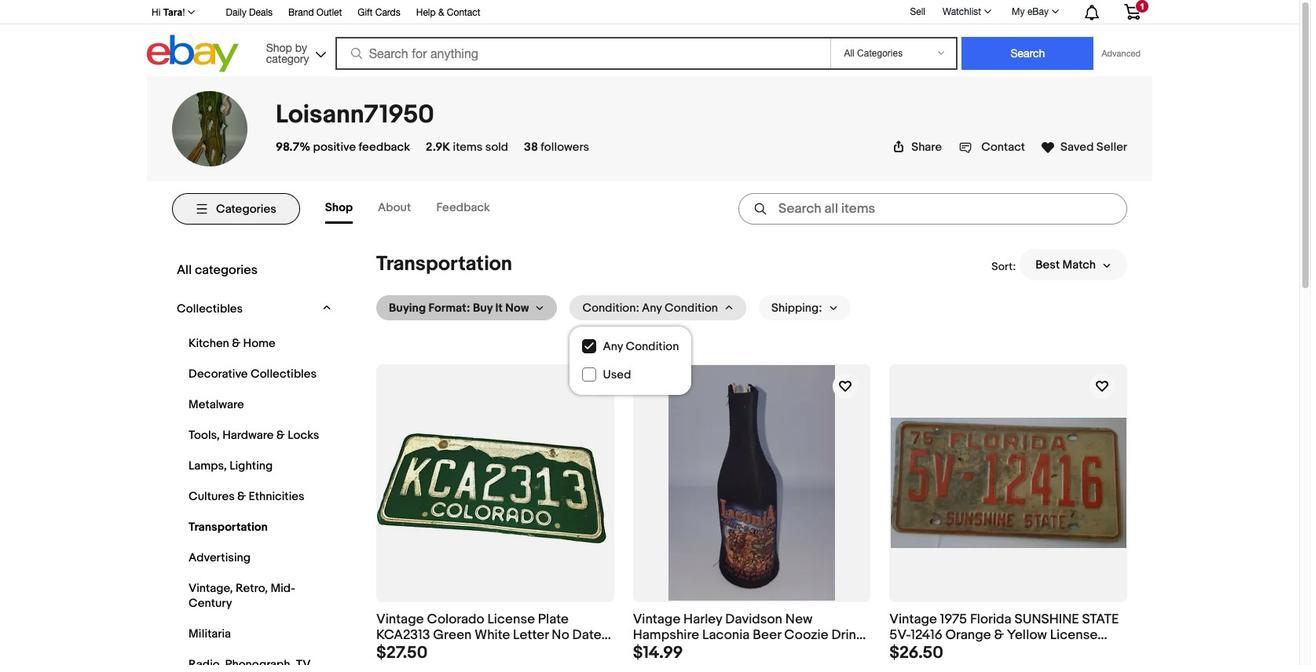 Task type: describe. For each thing, give the bounding box(es) containing it.
metalware link
[[185, 394, 327, 417]]

colorado
[[427, 612, 485, 628]]

shop for shop by category
[[266, 41, 292, 54]]

vintage for $27.50
[[377, 612, 424, 628]]

advanced
[[1102, 49, 1141, 58]]

tab list containing shop
[[325, 194, 516, 224]]

vintage, retro, mid- century link
[[185, 578, 327, 616]]

loisann71950
[[276, 100, 434, 130]]

kca2313
[[377, 628, 430, 644]]

brand outlet
[[289, 7, 342, 18]]

my
[[1013, 6, 1025, 17]]

1 vertical spatial transportation
[[189, 520, 268, 535]]

best match button
[[1020, 249, 1128, 281]]

12416
[[911, 628, 943, 644]]

all
[[177, 263, 192, 278]]

sold
[[486, 140, 509, 155]]

date
[[573, 628, 602, 644]]

gift cards link
[[358, 5, 401, 22]]

yellow
[[1008, 628, 1048, 644]]

used
[[603, 368, 632, 383]]

coozie
[[785, 628, 829, 644]]

5v-
[[890, 628, 911, 644]]

none submit inside shop by category 'banner'
[[963, 37, 1095, 70]]

help & contact
[[416, 7, 481, 18]]

hardware
[[223, 428, 274, 443]]

saved seller button
[[1042, 137, 1128, 155]]

shop for shop
[[325, 200, 353, 215]]

38
[[524, 140, 538, 155]]

vintage for $14.99
[[633, 612, 681, 628]]

cultures & ethnicities
[[189, 490, 305, 505]]

orange
[[946, 628, 992, 644]]

condition inside popup button
[[665, 301, 719, 316]]

new
[[786, 612, 813, 628]]

used checkbox item
[[570, 361, 692, 389]]

any condition
[[603, 340, 680, 355]]

& for ethnicities
[[237, 490, 246, 505]]

tools, hardware & locks
[[189, 428, 319, 443]]

vintage colorado license plate kca2313 green white letter no date antique car : quick view image
[[378, 420, 613, 548]]

0 vertical spatial transportation
[[377, 252, 513, 277]]

tools, hardware & locks link
[[185, 424, 327, 447]]

1 vertical spatial collectibles
[[251, 367, 317, 382]]

!
[[182, 7, 185, 18]]

gift cards
[[358, 7, 401, 18]]

militaria
[[189, 627, 231, 642]]

$27.50
[[377, 644, 428, 664]]

plate inside the vintage 1975 florida sunshine state 5v-12416 orange & yellow license plate
[[890, 645, 921, 661]]

collectibles link
[[173, 298, 316, 321]]

my ebay
[[1013, 6, 1049, 17]]

daily
[[226, 7, 247, 18]]

38 followers
[[524, 140, 590, 155]]

1975
[[941, 612, 968, 628]]

retro,
[[236, 582, 268, 597]]

help
[[416, 7, 436, 18]]

hampshire
[[633, 628, 700, 644]]

car
[[428, 645, 450, 661]]

buy
[[473, 301, 493, 316]]

& left locks
[[277, 428, 285, 443]]

2.9k
[[426, 140, 451, 155]]

hi
[[152, 7, 161, 18]]

transportation tab panel
[[172, 237, 1128, 666]]

deals
[[249, 7, 273, 18]]

feedback
[[359, 140, 410, 155]]

sell link
[[904, 6, 933, 17]]

decorative collectibles
[[189, 367, 317, 382]]

& for home
[[232, 336, 241, 351]]

license inside vintage colorado license plate kca2313 green white letter no date antique car
[[488, 612, 535, 628]]

vintage 1975 florida sunshine state 5v-12416 orange & yellow license plate : quick view image
[[891, 418, 1127, 549]]

brand outlet link
[[289, 5, 342, 22]]

saved
[[1061, 140, 1095, 155]]

buying format: buy it now button
[[377, 296, 558, 321]]

kitchen & home
[[189, 336, 276, 351]]

best
[[1036, 257, 1061, 272]]

advanced link
[[1095, 38, 1149, 69]]

cards
[[376, 7, 401, 18]]

plate inside vintage colorado license plate kca2313 green white letter no date antique car
[[538, 612, 569, 628]]

gift
[[358, 7, 373, 18]]

lighting
[[230, 459, 273, 474]]

category
[[266, 52, 309, 65]]

ethnicities
[[249, 490, 305, 505]]

any condition checkbox item
[[570, 333, 692, 361]]

loisann71950 image
[[172, 91, 248, 167]]

it
[[496, 301, 503, 316]]

1
[[1141, 2, 1145, 11]]

mid-
[[271, 582, 295, 597]]

0 horizontal spatial collectibles
[[177, 302, 243, 317]]

lamps,
[[189, 459, 227, 474]]

help & contact link
[[416, 5, 481, 22]]

letter
[[513, 628, 549, 644]]

shop by category button
[[259, 35, 330, 69]]

license inside the vintage 1975 florida sunshine state 5v-12416 orange & yellow license plate
[[1051, 628, 1098, 644]]

vintage,
[[189, 582, 233, 597]]

menu inside transportation tab panel
[[570, 333, 692, 396]]

positive
[[313, 140, 356, 155]]

categories
[[216, 202, 277, 217]]



Task type: locate. For each thing, give the bounding box(es) containing it.
license
[[488, 612, 535, 628], [1051, 628, 1098, 644]]

share
[[912, 140, 943, 155]]

& left home
[[232, 336, 241, 351]]

0 vertical spatial contact
[[447, 7, 481, 18]]

watchlist link
[[935, 2, 999, 21]]

1 vertical spatial contact
[[982, 140, 1026, 155]]

1 horizontal spatial any
[[642, 301, 662, 316]]

any inside checkbox item
[[603, 340, 623, 355]]

3 vintage from the left
[[890, 612, 938, 628]]

2 horizontal spatial vintage
[[890, 612, 938, 628]]

plate up no
[[538, 612, 569, 628]]

tab list
[[325, 194, 516, 224]]

vintage colorado license plate kca2313 green white letter no date antique car
[[377, 612, 602, 661]]

tara
[[163, 7, 182, 18]]

shop left by
[[266, 41, 292, 54]]

0 horizontal spatial license
[[488, 612, 535, 628]]

0 vertical spatial shop
[[266, 41, 292, 54]]

sort:
[[992, 260, 1017, 273]]

account navigation
[[143, 0, 1153, 24]]

Search for anything text field
[[338, 39, 828, 68]]

decorative
[[189, 367, 248, 382]]

vintage inside the vintage 1975 florida sunshine state 5v-12416 orange & yellow license plate
[[890, 612, 938, 628]]

outlet
[[317, 7, 342, 18]]

contact right help
[[447, 7, 481, 18]]

brand
[[289, 7, 314, 18]]

laconia
[[703, 628, 750, 644]]

& inside the vintage 1975 florida sunshine state 5v-12416 orange & yellow license plate
[[995, 628, 1005, 644]]

buying
[[389, 301, 426, 316]]

license down state
[[1051, 628, 1098, 644]]

0 horizontal spatial contact
[[447, 7, 481, 18]]

Search all items field
[[739, 193, 1128, 225]]

1 vertical spatial condition
[[626, 340, 680, 355]]

condition inside checkbox item
[[626, 340, 680, 355]]

antique
[[377, 645, 425, 661]]

shipping:
[[772, 301, 823, 316]]

$26.50
[[890, 644, 944, 664]]

shop inside the shop by category
[[266, 41, 292, 54]]

condition: any condition
[[583, 301, 719, 316]]

0 horizontal spatial transportation
[[189, 520, 268, 535]]

menu containing any condition
[[570, 333, 692, 396]]

any
[[642, 301, 662, 316], [603, 340, 623, 355]]

&
[[439, 7, 445, 18], [232, 336, 241, 351], [277, 428, 285, 443], [237, 490, 246, 505], [995, 628, 1005, 644]]

shop left about at the left top of the page
[[325, 200, 353, 215]]

share button
[[893, 140, 943, 155]]

0 horizontal spatial any
[[603, 340, 623, 355]]

ebay
[[1028, 6, 1049, 17]]

1 horizontal spatial vintage
[[633, 612, 681, 628]]

condition up any condition in the bottom of the page
[[665, 301, 719, 316]]

contact left saved
[[982, 140, 1026, 155]]

decorative collectibles link
[[185, 363, 327, 386]]

contact
[[447, 7, 481, 18], [982, 140, 1026, 155]]

& inside 'account' navigation
[[439, 7, 445, 18]]

categories
[[195, 263, 258, 278]]

hi tara !
[[152, 7, 185, 18]]

any up any condition in the bottom of the page
[[642, 301, 662, 316]]

harley
[[684, 612, 723, 628]]

1 vertical spatial shop
[[325, 200, 353, 215]]

vintage inside the vintage harley davidson new hampshire laconia beer coozie drink cooler
[[633, 612, 681, 628]]

daily deals
[[226, 7, 273, 18]]

kitchen
[[189, 336, 229, 351]]

best match
[[1036, 257, 1097, 272]]

vintage up hampshire
[[633, 612, 681, 628]]

buying format: buy it now
[[389, 301, 529, 316]]

vintage harley davidson new hampshire laconia beer coozie drink cooler : quick view image
[[669, 366, 836, 602]]

vintage up 5v-
[[890, 612, 938, 628]]

all categories
[[177, 263, 258, 278]]

1 vertical spatial plate
[[890, 645, 921, 661]]

cultures
[[189, 490, 235, 505]]

1 horizontal spatial contact
[[982, 140, 1026, 155]]

drink
[[832, 628, 864, 644]]

condition
[[665, 301, 719, 316], [626, 340, 680, 355]]

1 horizontal spatial plate
[[890, 645, 921, 661]]

tools,
[[189, 428, 220, 443]]

all categories link
[[173, 259, 332, 282]]

vintage up "kca2313"
[[377, 612, 424, 628]]

2 vintage from the left
[[633, 612, 681, 628]]

century
[[189, 597, 232, 612]]

shop by category banner
[[143, 0, 1153, 76]]

kitchen & home link
[[185, 333, 327, 355]]

vintage 1975 florida sunshine state 5v-12416 orange & yellow license plate
[[890, 612, 1120, 661]]

transportation up advertising
[[189, 520, 268, 535]]

vintage for $26.50
[[890, 612, 938, 628]]

contact inside 'account' navigation
[[447, 7, 481, 18]]

davidson
[[726, 612, 783, 628]]

watchlist
[[943, 6, 982, 17]]

vintage inside vintage colorado license plate kca2313 green white letter no date antique car
[[377, 612, 424, 628]]

my ebay link
[[1004, 2, 1067, 21]]

white
[[475, 628, 510, 644]]

& right help
[[439, 7, 445, 18]]

transportation up format:
[[377, 252, 513, 277]]

transportation
[[377, 252, 513, 277], [189, 520, 268, 535]]

$14.99
[[633, 644, 684, 664]]

vintage harley davidson new hampshire laconia beer coozie drink cooler button
[[633, 612, 871, 661]]

None submit
[[963, 37, 1095, 70]]

1 horizontal spatial transportation
[[377, 252, 513, 277]]

match
[[1063, 257, 1097, 272]]

& for contact
[[439, 7, 445, 18]]

& down florida
[[995, 628, 1005, 644]]

vintage 1975 florida sunshine state 5v-12416 orange & yellow license plate button
[[890, 612, 1128, 661]]

no
[[552, 628, 570, 644]]

1 horizontal spatial collectibles
[[251, 367, 317, 382]]

collectibles up kitchen
[[177, 302, 243, 317]]

plate down 5v-
[[890, 645, 921, 661]]

1 vintage from the left
[[377, 612, 424, 628]]

& right cultures
[[237, 490, 246, 505]]

saved seller
[[1061, 140, 1128, 155]]

0 vertical spatial condition
[[665, 301, 719, 316]]

0 vertical spatial license
[[488, 612, 535, 628]]

items
[[453, 140, 483, 155]]

0 horizontal spatial vintage
[[377, 612, 424, 628]]

menu
[[570, 333, 692, 396]]

1 horizontal spatial shop
[[325, 200, 353, 215]]

any up 'used'
[[603, 340, 623, 355]]

about
[[378, 200, 411, 215]]

state
[[1083, 612, 1120, 628]]

vintage, retro, mid- century
[[189, 582, 295, 612]]

condition up used checkbox item on the bottom of the page
[[626, 340, 680, 355]]

categories button
[[172, 193, 300, 225]]

cultures & ethnicities link
[[185, 486, 327, 509]]

condition: any condition button
[[570, 296, 747, 321]]

1 vertical spatial license
[[1051, 628, 1098, 644]]

lamps, lighting link
[[185, 455, 327, 478]]

0 horizontal spatial plate
[[538, 612, 569, 628]]

beer
[[753, 628, 782, 644]]

loisann71950 link
[[276, 100, 434, 130]]

daily deals link
[[226, 5, 273, 22]]

0 horizontal spatial shop
[[266, 41, 292, 54]]

shop
[[266, 41, 292, 54], [325, 200, 353, 215]]

now
[[506, 301, 529, 316]]

license up the white
[[488, 612, 535, 628]]

seller
[[1097, 140, 1128, 155]]

collectibles down home
[[251, 367, 317, 382]]

0 vertical spatial collectibles
[[177, 302, 243, 317]]

shop inside tab list
[[325, 200, 353, 215]]

1 horizontal spatial license
[[1051, 628, 1098, 644]]

98.7%
[[276, 140, 311, 155]]

0 vertical spatial any
[[642, 301, 662, 316]]

militaria link
[[185, 623, 327, 646]]

0 vertical spatial plate
[[538, 612, 569, 628]]

1 vertical spatial any
[[603, 340, 623, 355]]

sunshine
[[1015, 612, 1080, 628]]

2.9k items sold
[[426, 140, 509, 155]]

any inside popup button
[[642, 301, 662, 316]]

1 link
[[1115, 0, 1151, 23]]



Task type: vqa. For each thing, say whether or not it's contained in the screenshot.
60% within "$39.99 $99.99 | 60% off Free shipping"
no



